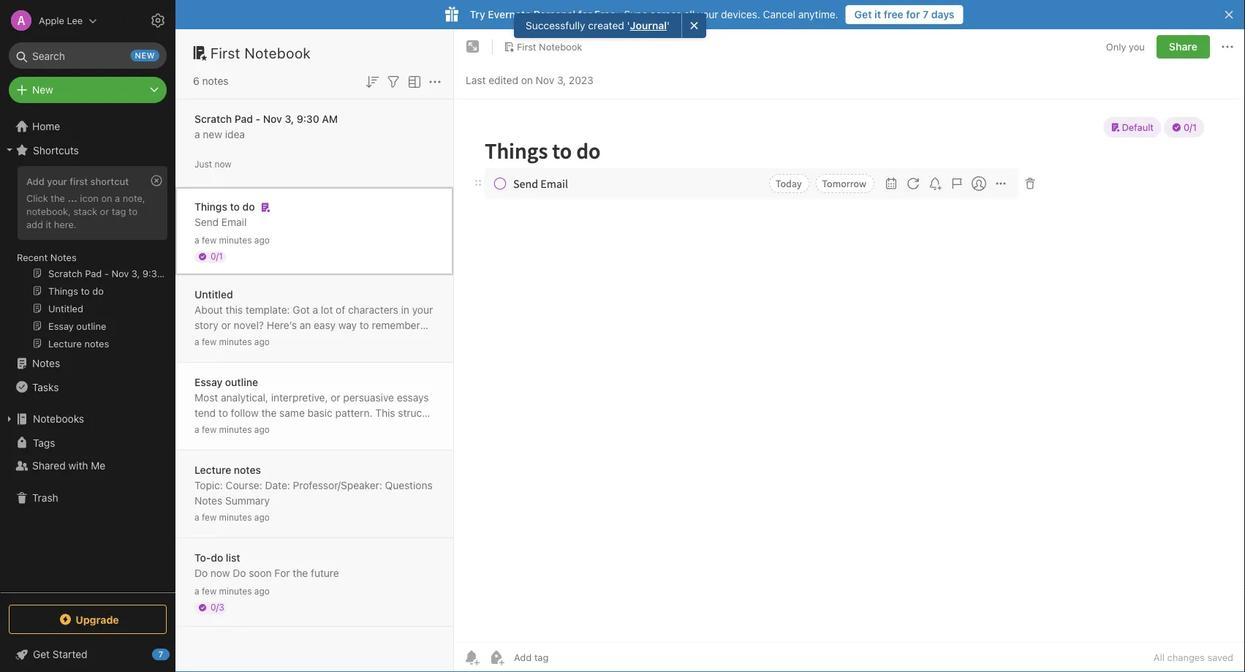 Task type: vqa. For each thing, say whether or not it's contained in the screenshot.
Font Family image on the right of the page
no



Task type: describe. For each thing, give the bounding box(es) containing it.
a inside untitled about this template: got a lot of characters in your story or novel? here's an easy way to remember who's who. add details like age, relationship to your hero, ...
[[313, 304, 318, 316]]

just
[[195, 159, 212, 169]]

a down topic:
[[195, 512, 199, 523]]

saved
[[1208, 652, 1234, 663]]

characters
[[348, 304, 399, 316]]

new inside scratch pad - nov 3, 9:30 am a new idea
[[203, 128, 222, 140]]

trash
[[32, 492, 58, 504]]

recent
[[17, 252, 48, 263]]

here's
[[267, 319, 297, 331]]

about
[[195, 304, 223, 316]]

... inside group
[[68, 192, 77, 203]]

in
[[401, 304, 410, 316]]

0 vertical spatial do
[[243, 201, 255, 213]]

... inside most analytical, interpretive, or persuasive essays tend to follow the same basic pattern. this struc ture should help you formulate effective outlines for most ...
[[237, 438, 246, 450]]

notes for lecture notes
[[234, 464, 261, 476]]

first notebook inside button
[[517, 41, 583, 52]]

edited
[[489, 74, 519, 86]]

for for free:
[[579, 8, 592, 20]]

like
[[305, 335, 321, 347]]

shared
[[32, 460, 66, 472]]

note window element
[[454, 29, 1246, 672]]

note,
[[123, 192, 145, 203]]

personal
[[534, 8, 576, 20]]

notes for 6 notes
[[202, 75, 229, 87]]

now for do
[[211, 567, 230, 579]]

new search field
[[19, 42, 159, 69]]

new button
[[9, 77, 167, 103]]

started
[[53, 649, 87, 661]]

Add filters field
[[385, 72, 402, 91]]

shared with me
[[32, 460, 106, 472]]

topic: course: date: professor/speaker: questions notes summary
[[195, 480, 433, 507]]

successfully
[[526, 19, 586, 31]]

summary
[[225, 495, 270, 507]]

to inside most analytical, interpretive, or persuasive essays tend to follow the same basic pattern. this struc ture should help you formulate effective outlines for most ...
[[219, 407, 228, 419]]

a few minutes ago for topic: course: date: professor/speaker: questions notes summary
[[195, 512, 270, 523]]

lot
[[321, 304, 333, 316]]

expand note image
[[465, 38, 482, 56]]

untitled
[[195, 289, 233, 301]]

to-
[[195, 552, 211, 564]]

you inside note window element
[[1130, 41, 1146, 52]]

click
[[26, 192, 48, 203]]

0 horizontal spatial more actions field
[[426, 72, 444, 91]]

on inside icon on a note, notebook, stack or tag to add it here.
[[101, 192, 112, 203]]

Account field
[[0, 6, 97, 35]]

who.
[[225, 335, 247, 347]]

first notebook button
[[499, 37, 588, 57]]

essays
[[397, 392, 429, 404]]

ago for most analytical, interpretive, or persuasive essays tend to follow the same basic pattern. this struc ture should help you formulate effective outlines for most ...
[[254, 425, 270, 435]]

few for topic: course: date: professor/speaker: questions notes summary
[[202, 512, 217, 523]]

should
[[216, 422, 248, 435]]

1 vertical spatial notes
[[32, 357, 60, 369]]

your inside group
[[47, 176, 67, 187]]

way
[[339, 319, 357, 331]]

journal
[[630, 19, 667, 31]]

ago for topic: course: date: professor/speaker: questions notes summary
[[254, 512, 270, 523]]

0/3
[[211, 602, 224, 613]]

topic:
[[195, 480, 223, 492]]

tags button
[[0, 431, 175, 454]]

1 ago from the top
[[254, 235, 270, 245]]

notebook inside note list element
[[245, 44, 311, 61]]

email
[[222, 216, 247, 228]]

you inside most analytical, interpretive, or persuasive essays tend to follow the same basic pattern. this struc ture should help you formulate effective outlines for most ...
[[274, 422, 291, 435]]

lecture
[[195, 464, 231, 476]]

free:
[[595, 8, 619, 20]]

icon
[[80, 192, 99, 203]]

future
[[311, 567, 339, 579]]

to right way
[[360, 319, 369, 331]]

questions
[[385, 480, 433, 492]]

on inside note window element
[[521, 74, 533, 86]]

a down send
[[195, 235, 199, 245]]

story
[[195, 319, 219, 331]]

View options field
[[402, 72, 424, 91]]

first notebook inside note list element
[[211, 44, 311, 61]]

add inside untitled about this template: got a lot of characters in your story or novel? here's an easy way to remember who's who. add details like age, relationship to your hero, ...
[[250, 335, 269, 347]]

idea
[[225, 128, 245, 140]]

5 ago from the top
[[254, 586, 270, 597]]

analytical,
[[221, 392, 268, 404]]

a down to-
[[195, 586, 199, 597]]

Sort options field
[[364, 72, 381, 91]]

novel?
[[234, 319, 264, 331]]

icon on a note, notebook, stack or tag to add it here.
[[26, 192, 145, 230]]

shortcut
[[90, 176, 129, 187]]

all
[[685, 8, 695, 20]]

minutes for about this template: got a lot of characters in your story or novel? here's an easy way to remember who's who. add details like age, relationship to your hero, ...
[[219, 337, 252, 347]]

1 a few minutes ago from the top
[[195, 235, 270, 245]]

just now
[[195, 159, 232, 169]]

with
[[68, 460, 88, 472]]

changes
[[1168, 652, 1205, 663]]

for for 7
[[907, 8, 921, 20]]

tree containing home
[[0, 115, 176, 592]]

get it free for 7 days button
[[846, 5, 964, 24]]

soon
[[249, 567, 272, 579]]

created
[[588, 19, 625, 31]]

send
[[195, 216, 219, 228]]

the inside group
[[51, 192, 65, 203]]

sync
[[625, 8, 648, 20]]

this
[[375, 407, 395, 419]]

notebooks link
[[0, 407, 175, 431]]

2 do from the left
[[233, 567, 246, 579]]

effective
[[341, 422, 383, 435]]

lee
[[67, 15, 83, 26]]

click the ...
[[26, 192, 77, 203]]

date:
[[265, 480, 290, 492]]

try evernote personal for free: sync across all your devices. cancel anytime.
[[470, 8, 839, 20]]

scratch pad - nov 3, 9:30 am a new idea
[[195, 113, 338, 140]]

ture
[[195, 407, 427, 435]]

few for about this template: got a lot of characters in your story or novel? here's an easy way to remember who's who. add details like age, relationship to your hero, ...
[[202, 337, 217, 347]]

shortcuts
[[33, 144, 79, 156]]

it inside icon on a note, notebook, stack or tag to add it here.
[[46, 219, 51, 230]]

5 a few minutes ago from the top
[[195, 586, 270, 597]]

this
[[226, 304, 243, 316]]

share button
[[1157, 35, 1211, 59]]

a few minutes ago for about this template: got a lot of characters in your story or novel? here's an easy way to remember who's who. add details like age, relationship to your hero, ...
[[195, 337, 270, 347]]

notes inside group
[[50, 252, 77, 263]]

upgrade button
[[9, 605, 167, 634]]

easy
[[314, 319, 336, 331]]

only
[[1107, 41, 1127, 52]]

group containing add your first shortcut
[[0, 162, 175, 358]]

things
[[195, 201, 227, 213]]

only you
[[1107, 41, 1146, 52]]

outline
[[225, 376, 258, 388]]

professor/speaker:
[[293, 480, 382, 492]]

or inside untitled about this template: got a lot of characters in your story or novel? here's an easy way to remember who's who. add details like age, relationship to your hero, ...
[[221, 319, 231, 331]]

a inside icon on a note, notebook, stack or tag to add it here.
[[115, 192, 120, 203]]

9:30
[[297, 113, 319, 125]]

help
[[251, 422, 271, 435]]

few for most analytical, interpretive, or persuasive essays tend to follow the same basic pattern. this struc ture should help you formulate effective outlines for most ...
[[202, 425, 217, 435]]

notebook,
[[26, 205, 71, 216]]

tags
[[33, 437, 55, 449]]

note list element
[[176, 29, 454, 672]]

your right in
[[412, 304, 433, 316]]

pad
[[235, 113, 253, 125]]

follow
[[231, 407, 259, 419]]

Note Editor text field
[[454, 99, 1246, 642]]

nov for on
[[536, 74, 555, 86]]

or inside most analytical, interpretive, or persuasive essays tend to follow the same basic pattern. this struc ture should help you formulate effective outlines for most ...
[[331, 392, 341, 404]]

struc
[[398, 407, 427, 419]]



Task type: locate. For each thing, give the bounding box(es) containing it.
to-do list
[[195, 552, 240, 564]]

1 minutes from the top
[[219, 235, 252, 245]]

settings image
[[149, 12, 167, 29]]

... down 'should'
[[237, 438, 246, 450]]

the
[[51, 192, 65, 203], [262, 407, 277, 419], [293, 567, 308, 579]]

do
[[195, 567, 208, 579], [233, 567, 246, 579]]

nov inside scratch pad - nov 3, 9:30 am a new idea
[[263, 113, 282, 125]]

a few minutes ago down email
[[195, 235, 270, 245]]

of
[[336, 304, 345, 316]]

4 a few minutes ago from the top
[[195, 512, 270, 523]]

1 vertical spatial you
[[274, 422, 291, 435]]

3, inside scratch pad - nov 3, 9:30 am a new idea
[[285, 113, 294, 125]]

formulate
[[293, 422, 339, 435]]

a few minutes ago up 0/3
[[195, 586, 270, 597]]

2 horizontal spatial or
[[331, 392, 341, 404]]

for
[[579, 8, 592, 20], [907, 8, 921, 20], [195, 438, 208, 450]]

add down novel?
[[250, 335, 269, 347]]

shared with me link
[[0, 454, 175, 478]]

ago down soon
[[254, 586, 270, 597]]

... right "hero," in the left of the page
[[245, 350, 254, 362]]

the up notebook,
[[51, 192, 65, 203]]

1 vertical spatial nov
[[263, 113, 282, 125]]

1 horizontal spatial 3,
[[557, 74, 566, 86]]

nov inside note window element
[[536, 74, 555, 86]]

a few minutes ago up the most
[[195, 425, 270, 435]]

2 ago from the top
[[254, 337, 270, 347]]

1 vertical spatial or
[[221, 319, 231, 331]]

few down tend
[[202, 425, 217, 435]]

1 horizontal spatial the
[[262, 407, 277, 419]]

3, left 9:30 at the top
[[285, 113, 294, 125]]

template:
[[246, 304, 290, 316]]

a few minutes ago
[[195, 235, 270, 245], [195, 337, 270, 347], [195, 425, 270, 435], [195, 512, 270, 523], [195, 586, 270, 597]]

most analytical, interpretive, or persuasive essays tend to follow the same basic pattern. this struc ture should help you formulate effective outlines for most ...
[[195, 392, 429, 450]]

3 few from the top
[[202, 425, 217, 435]]

first inside note list element
[[211, 44, 241, 61]]

add inside group
[[26, 176, 44, 187]]

notes inside topic: course: date: professor/speaker: questions notes summary
[[195, 495, 223, 507]]

More actions field
[[1219, 35, 1237, 59], [426, 72, 444, 91]]

now for just
[[215, 159, 232, 169]]

2 horizontal spatial the
[[293, 567, 308, 579]]

0 horizontal spatial 7
[[159, 650, 163, 659]]

add up the click
[[26, 176, 44, 187]]

1 horizontal spatial do
[[233, 567, 246, 579]]

1 vertical spatial do
[[211, 552, 223, 564]]

pattern.
[[335, 407, 373, 419]]

0 vertical spatial you
[[1130, 41, 1146, 52]]

1 vertical spatial now
[[211, 567, 230, 579]]

to up email
[[230, 201, 240, 213]]

you right only
[[1130, 41, 1146, 52]]

for left the most
[[195, 438, 208, 450]]

minutes for topic: course: date: professor/speaker: questions notes summary
[[219, 512, 252, 523]]

0 horizontal spatial '
[[627, 19, 630, 31]]

1 vertical spatial ...
[[245, 350, 254, 362]]

1 vertical spatial the
[[262, 407, 277, 419]]

1 vertical spatial it
[[46, 219, 51, 230]]

few up 0/1
[[202, 235, 217, 245]]

get inside help and learning task checklist field
[[33, 649, 50, 661]]

add your first shortcut
[[26, 176, 129, 187]]

home
[[32, 120, 60, 132]]

more actions field right view options field
[[426, 72, 444, 91]]

0 horizontal spatial new
[[135, 51, 155, 60]]

most
[[195, 392, 218, 404]]

2 vertical spatial the
[[293, 567, 308, 579]]

recent notes
[[17, 252, 77, 263]]

2 horizontal spatial for
[[907, 8, 921, 20]]

on down shortcut
[[101, 192, 112, 203]]

new down settings image
[[135, 51, 155, 60]]

5 minutes from the top
[[219, 586, 252, 597]]

7 inside help and learning task checklist field
[[159, 650, 163, 659]]

it left free
[[875, 8, 882, 20]]

2023
[[569, 74, 594, 86]]

do left list
[[211, 552, 223, 564]]

Add tag field
[[513, 651, 623, 664]]

3, inside note window element
[[557, 74, 566, 86]]

you down same at the bottom of page
[[274, 422, 291, 435]]

1 horizontal spatial '
[[667, 19, 670, 31]]

2 a few minutes ago from the top
[[195, 337, 270, 347]]

minutes down follow
[[219, 425, 252, 435]]

notes
[[50, 252, 77, 263], [32, 357, 60, 369], [195, 495, 223, 507]]

a inside scratch pad - nov 3, 9:30 am a new idea
[[195, 128, 200, 140]]

minutes up "hero," in the left of the page
[[219, 337, 252, 347]]

ago down follow
[[254, 425, 270, 435]]

4 ago from the top
[[254, 512, 270, 523]]

do down list
[[233, 567, 246, 579]]

1 vertical spatial on
[[101, 192, 112, 203]]

get left started
[[33, 649, 50, 661]]

shortcuts button
[[0, 138, 175, 162]]

lecture notes
[[195, 464, 261, 476]]

a few minutes ago down summary
[[195, 512, 270, 523]]

now right just
[[215, 159, 232, 169]]

on right edited
[[521, 74, 533, 86]]

the right for
[[293, 567, 308, 579]]

age,
[[324, 335, 344, 347]]

your up click the ...
[[47, 176, 67, 187]]

hero,
[[218, 350, 242, 362]]

notebook
[[539, 41, 583, 52], [245, 44, 311, 61]]

send email
[[195, 216, 247, 228]]

do down to-
[[195, 567, 208, 579]]

few
[[202, 235, 217, 245], [202, 337, 217, 347], [202, 425, 217, 435], [202, 512, 217, 523], [202, 586, 217, 597]]

get
[[855, 8, 872, 20], [33, 649, 50, 661]]

0 vertical spatial get
[[855, 8, 872, 20]]

notes right 6
[[202, 75, 229, 87]]

first up 6 notes
[[211, 44, 241, 61]]

0 horizontal spatial for
[[195, 438, 208, 450]]

2 vertical spatial ...
[[237, 438, 246, 450]]

0 horizontal spatial first notebook
[[211, 44, 311, 61]]

6
[[193, 75, 200, 87]]

7 left the click to collapse image
[[159, 650, 163, 659]]

-
[[256, 113, 261, 125]]

1 horizontal spatial 7
[[923, 8, 929, 20]]

outlines
[[385, 422, 423, 435]]

1 vertical spatial 7
[[159, 650, 163, 659]]

get for get it free for 7 days
[[855, 8, 872, 20]]

1 horizontal spatial notes
[[234, 464, 261, 476]]

2 few from the top
[[202, 337, 217, 347]]

first up 'last edited on nov 3, 2023'
[[517, 41, 537, 52]]

0 vertical spatial ...
[[68, 192, 77, 203]]

1 vertical spatial new
[[203, 128, 222, 140]]

minutes down email
[[219, 235, 252, 245]]

for left free:
[[579, 8, 592, 20]]

1 horizontal spatial nov
[[536, 74, 555, 86]]

tag
[[112, 205, 126, 216]]

or down this
[[221, 319, 231, 331]]

0 horizontal spatial on
[[101, 192, 112, 203]]

basic
[[308, 407, 333, 419]]

most
[[210, 438, 234, 450]]

more actions image
[[426, 73, 444, 91]]

who's
[[195, 335, 222, 347]]

1 vertical spatial 3,
[[285, 113, 294, 125]]

notebooks
[[33, 413, 84, 425]]

2 ' from the left
[[667, 19, 670, 31]]

notebook inside button
[[539, 41, 583, 52]]

new down scratch
[[203, 128, 222, 140]]

' right created
[[627, 19, 630, 31]]

your
[[698, 8, 719, 20], [47, 176, 67, 187], [412, 304, 433, 316], [195, 350, 215, 362]]

now down to-do list
[[211, 567, 230, 579]]

do up email
[[243, 201, 255, 213]]

0 vertical spatial notes
[[202, 75, 229, 87]]

1 horizontal spatial add
[[250, 335, 269, 347]]

a up tag
[[115, 192, 120, 203]]

scratch
[[195, 113, 232, 125]]

to up 'should'
[[219, 407, 228, 419]]

get inside get it free for 7 days button
[[855, 8, 872, 20]]

here.
[[54, 219, 77, 230]]

a left 'lot'
[[313, 304, 318, 316]]

0 horizontal spatial add
[[26, 176, 44, 187]]

1 horizontal spatial new
[[203, 128, 222, 140]]

nov down first notebook button
[[536, 74, 555, 86]]

notes down topic:
[[195, 495, 223, 507]]

first notebook down successfully
[[517, 41, 583, 52]]

first notebook up 6 notes
[[211, 44, 311, 61]]

0 vertical spatial the
[[51, 192, 65, 203]]

first inside button
[[517, 41, 537, 52]]

untitled about this template: got a lot of characters in your story or novel? here's an easy way to remember who's who. add details like age, relationship to your hero, ...
[[195, 289, 433, 362]]

notebook up the '-'
[[245, 44, 311, 61]]

ago down things to do at the top
[[254, 235, 270, 245]]

tree
[[0, 115, 176, 592]]

to down remember
[[405, 335, 414, 347]]

1 horizontal spatial more actions field
[[1219, 35, 1237, 59]]

essay outline
[[195, 376, 258, 388]]

add tag image
[[488, 649, 505, 666]]

0 horizontal spatial do
[[195, 567, 208, 579]]

last edited on nov 3, 2023
[[466, 74, 594, 86]]

notes right recent
[[50, 252, 77, 263]]

get started
[[33, 649, 87, 661]]

ago down summary
[[254, 512, 270, 523]]

1 horizontal spatial notebook
[[539, 41, 583, 52]]

a down story
[[195, 337, 199, 347]]

3, for 9:30
[[285, 113, 294, 125]]

4 few from the top
[[202, 512, 217, 523]]

minutes
[[219, 235, 252, 245], [219, 337, 252, 347], [219, 425, 252, 435], [219, 512, 252, 523], [219, 586, 252, 597]]

0 horizontal spatial it
[[46, 219, 51, 230]]

0 horizontal spatial notebook
[[245, 44, 311, 61]]

few up 0/3
[[202, 586, 217, 597]]

notes up course:
[[234, 464, 261, 476]]

0 vertical spatial 7
[[923, 8, 929, 20]]

0 horizontal spatial first
[[211, 44, 241, 61]]

1 horizontal spatial or
[[221, 319, 231, 331]]

1 vertical spatial add
[[250, 335, 269, 347]]

all changes saved
[[1154, 652, 1234, 663]]

0 vertical spatial notes
[[50, 252, 77, 263]]

7 left days
[[923, 8, 929, 20]]

do now do soon for the future
[[195, 567, 339, 579]]

notebook down successfully
[[539, 41, 583, 52]]

6 notes
[[193, 75, 229, 87]]

0 vertical spatial now
[[215, 159, 232, 169]]

0 horizontal spatial notes
[[202, 75, 229, 87]]

devices.
[[721, 8, 761, 20]]

1 horizontal spatial for
[[579, 8, 592, 20]]

or
[[100, 205, 109, 216], [221, 319, 231, 331], [331, 392, 341, 404]]

minutes up 0/3
[[219, 586, 252, 597]]

successfully created ' journal '
[[526, 19, 670, 31]]

notes up tasks on the left bottom of the page
[[32, 357, 60, 369]]

1 horizontal spatial get
[[855, 8, 872, 20]]

1 horizontal spatial first notebook
[[517, 41, 583, 52]]

'
[[627, 19, 630, 31], [667, 19, 670, 31]]

days
[[932, 8, 955, 20]]

nov for -
[[263, 113, 282, 125]]

minutes for most analytical, interpretive, or persuasive essays tend to follow the same basic pattern. this struc ture should help you formulate effective outlines for most ...
[[219, 425, 252, 435]]

nov
[[536, 74, 555, 86], [263, 113, 282, 125]]

0 horizontal spatial 3,
[[285, 113, 294, 125]]

same
[[280, 407, 305, 419]]

' left all at the right top of the page
[[667, 19, 670, 31]]

0 horizontal spatial get
[[33, 649, 50, 661]]

or left tag
[[100, 205, 109, 216]]

0 vertical spatial new
[[135, 51, 155, 60]]

to inside icon on a note, notebook, stack or tag to add it here.
[[129, 205, 138, 216]]

1 vertical spatial notes
[[234, 464, 261, 476]]

5 few from the top
[[202, 586, 217, 597]]

1 horizontal spatial it
[[875, 8, 882, 20]]

ago for about this template: got a lot of characters in your story or novel? here's an easy way to remember who's who. add details like age, relationship to your hero, ...
[[254, 337, 270, 347]]

new
[[32, 84, 53, 96]]

... inside untitled about this template: got a lot of characters in your story or novel? here's an easy way to remember who's who. add details like age, relationship to your hero, ...
[[245, 350, 254, 362]]

0 horizontal spatial the
[[51, 192, 65, 203]]

new inside search box
[[135, 51, 155, 60]]

1 few from the top
[[202, 235, 217, 245]]

it inside button
[[875, 8, 882, 20]]

3 a few minutes ago from the top
[[195, 425, 270, 435]]

Help and Learning task checklist field
[[0, 643, 176, 666]]

your down who's
[[195, 350, 215, 362]]

it
[[875, 8, 882, 20], [46, 219, 51, 230]]

to
[[230, 201, 240, 213], [129, 205, 138, 216], [360, 319, 369, 331], [405, 335, 414, 347], [219, 407, 228, 419]]

3 ago from the top
[[254, 425, 270, 435]]

nov right the '-'
[[263, 113, 282, 125]]

or inside icon on a note, notebook, stack or tag to add it here.
[[100, 205, 109, 216]]

a down tend
[[195, 425, 199, 435]]

a
[[195, 128, 200, 140], [115, 192, 120, 203], [195, 235, 199, 245], [313, 304, 318, 316], [195, 337, 199, 347], [195, 425, 199, 435], [195, 512, 199, 523], [195, 586, 199, 597]]

2 vertical spatial notes
[[195, 495, 223, 507]]

0 vertical spatial more actions field
[[1219, 35, 1237, 59]]

for inside most analytical, interpretive, or persuasive essays tend to follow the same basic pattern. this struc ture should help you formulate effective outlines for most ...
[[195, 438, 208, 450]]

persuasive
[[343, 392, 394, 404]]

get it free for 7 days
[[855, 8, 955, 20]]

0 vertical spatial 3,
[[557, 74, 566, 86]]

3, left 2023
[[557, 74, 566, 86]]

or up basic
[[331, 392, 341, 404]]

... left icon
[[68, 192, 77, 203]]

minutes down summary
[[219, 512, 252, 523]]

add filters image
[[385, 73, 402, 91]]

a few minutes ago for most analytical, interpretive, or persuasive essays tend to follow the same basic pattern. this struc ture should help you formulate effective outlines for most ...
[[195, 425, 270, 435]]

0 vertical spatial nov
[[536, 74, 555, 86]]

0 vertical spatial or
[[100, 205, 109, 216]]

ago down novel?
[[254, 337, 270, 347]]

1 vertical spatial more actions field
[[426, 72, 444, 91]]

apple
[[39, 15, 64, 26]]

1 do from the left
[[195, 567, 208, 579]]

try
[[470, 8, 486, 20]]

more actions field right share 'button'
[[1219, 35, 1237, 59]]

get left free
[[855, 8, 872, 20]]

to down note,
[[129, 205, 138, 216]]

stack
[[74, 205, 97, 216]]

2 vertical spatial or
[[331, 392, 341, 404]]

7 inside button
[[923, 8, 929, 20]]

all
[[1154, 652, 1165, 663]]

evernote
[[488, 8, 531, 20]]

1 horizontal spatial do
[[243, 201, 255, 213]]

0 vertical spatial add
[[26, 176, 44, 187]]

1 horizontal spatial first
[[517, 41, 537, 52]]

0 horizontal spatial or
[[100, 205, 109, 216]]

course:
[[226, 480, 262, 492]]

more actions image
[[1219, 38, 1237, 56]]

few down story
[[202, 337, 217, 347]]

a few minutes ago up "hero," in the left of the page
[[195, 337, 270, 347]]

add
[[26, 176, 44, 187], [250, 335, 269, 347]]

for right free
[[907, 8, 921, 20]]

3 minutes from the top
[[219, 425, 252, 435]]

3, for 2023
[[557, 74, 566, 86]]

for inside button
[[907, 8, 921, 20]]

me
[[91, 460, 106, 472]]

1 horizontal spatial on
[[521, 74, 533, 86]]

3,
[[557, 74, 566, 86], [285, 113, 294, 125]]

4 minutes from the top
[[219, 512, 252, 523]]

0 horizontal spatial you
[[274, 422, 291, 435]]

0 vertical spatial on
[[521, 74, 533, 86]]

apple lee
[[39, 15, 83, 26]]

add a reminder image
[[463, 649, 481, 666]]

free
[[884, 8, 904, 20]]

0 vertical spatial it
[[875, 8, 882, 20]]

get for get started
[[33, 649, 50, 661]]

a down scratch
[[195, 128, 200, 140]]

the inside most analytical, interpretive, or persuasive essays tend to follow the same basic pattern. this struc ture should help you formulate effective outlines for most ...
[[262, 407, 277, 419]]

expand notebooks image
[[4, 413, 15, 425]]

your right all at the right top of the page
[[698, 8, 719, 20]]

2 minutes from the top
[[219, 337, 252, 347]]

interpretive,
[[271, 392, 328, 404]]

the up help
[[262, 407, 277, 419]]

0 horizontal spatial nov
[[263, 113, 282, 125]]

group
[[0, 162, 175, 358]]

1 ' from the left
[[627, 19, 630, 31]]

0 horizontal spatial do
[[211, 552, 223, 564]]

1 vertical spatial get
[[33, 649, 50, 661]]

it down notebook,
[[46, 219, 51, 230]]

list
[[226, 552, 240, 564]]

Search text field
[[19, 42, 157, 69]]

remember
[[372, 319, 420, 331]]

few down topic:
[[202, 512, 217, 523]]

1 horizontal spatial you
[[1130, 41, 1146, 52]]

click to collapse image
[[170, 645, 181, 663]]



